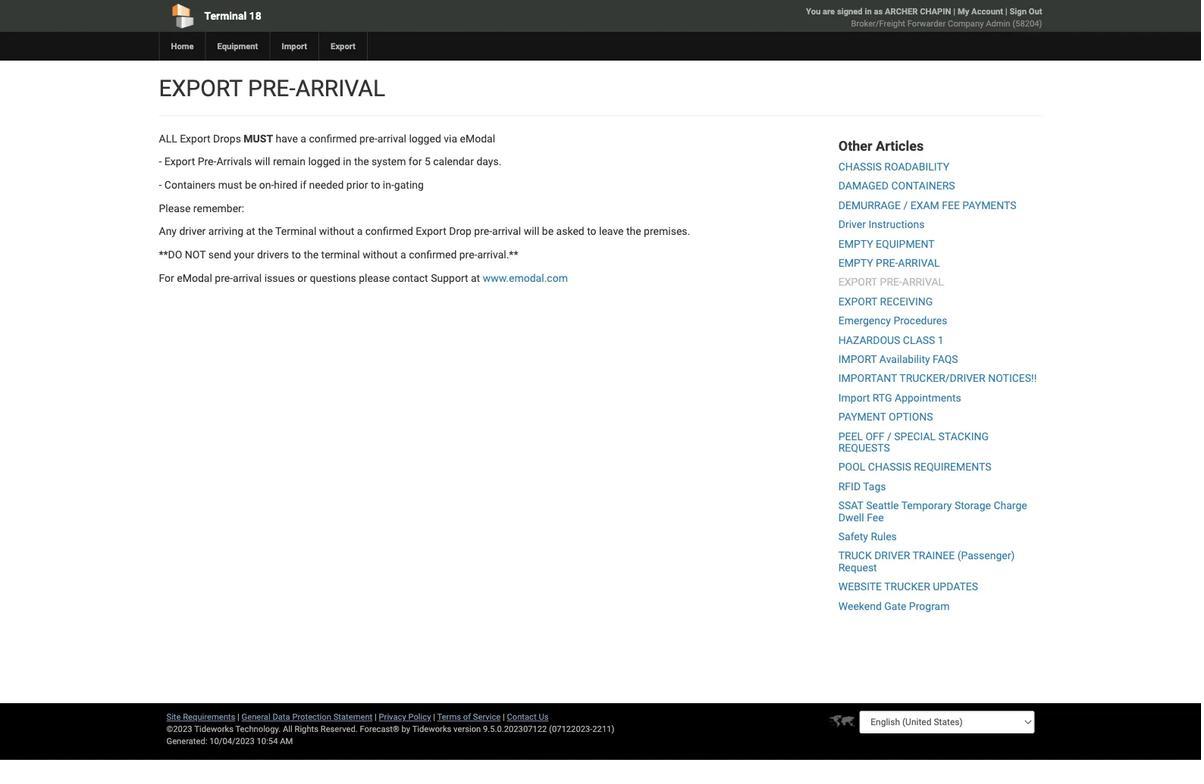 Task type: locate. For each thing, give the bounding box(es) containing it.
without up please
[[363, 249, 398, 261]]

availability
[[879, 353, 930, 366]]

export down terminal 18 link
[[331, 41, 356, 51]]

1 vertical spatial be
[[542, 225, 554, 238]]

not
[[185, 249, 206, 261]]

roadability
[[884, 161, 950, 173]]

export up export receiving 'link'
[[838, 276, 877, 289]]

arrival up arrival.**
[[492, 225, 521, 238]]

export up emergency on the right of the page
[[838, 295, 877, 308]]

2 vertical spatial pre-
[[880, 276, 902, 289]]

1 vertical spatial terminal
[[275, 225, 316, 238]]

to right drivers
[[292, 249, 301, 261]]

pre- down 'import' link
[[248, 75, 295, 102]]

1 horizontal spatial in
[[865, 6, 872, 16]]

5
[[425, 156, 431, 168]]

terminal inside terminal 18 link
[[204, 9, 247, 22]]

requests
[[838, 442, 890, 454]]

- up please
[[159, 179, 162, 191]]

export link
[[319, 32, 367, 61]]

signed
[[837, 6, 863, 16]]

0 vertical spatial terminal
[[204, 9, 247, 22]]

1 vertical spatial empty
[[838, 257, 873, 269]]

in up prior
[[343, 156, 351, 168]]

instructions
[[869, 218, 925, 231]]

1 vertical spatial import
[[838, 392, 870, 404]]

tags
[[863, 480, 886, 493]]

0 vertical spatial emodal
[[460, 132, 495, 145]]

arrival up system
[[377, 132, 406, 145]]

truck
[[838, 550, 872, 562]]

pool chassis requirements link
[[838, 461, 991, 474]]

technology.
[[235, 725, 281, 734]]

|
[[953, 6, 955, 16], [1005, 6, 1007, 16], [237, 712, 239, 722], [375, 712, 377, 722], [433, 712, 435, 722], [503, 712, 505, 722]]

0 horizontal spatial be
[[245, 179, 257, 191]]

pre- down empty equipment link
[[876, 257, 898, 269]]

| left sign
[[1005, 6, 1007, 16]]

sign
[[1010, 6, 1027, 16]]

terminal
[[204, 9, 247, 22], [275, 225, 316, 238]]

0 vertical spatial import
[[282, 41, 307, 51]]

| left my
[[953, 6, 955, 16]]

1 horizontal spatial to
[[371, 179, 380, 191]]

remember:
[[193, 202, 244, 215]]

arrival down the export "link"
[[295, 75, 385, 102]]

chassis
[[838, 161, 882, 173], [868, 461, 911, 474]]

0 horizontal spatial without
[[319, 225, 354, 238]]

the up drivers
[[258, 225, 273, 238]]

in left 'as'
[[865, 6, 872, 16]]

terminal 18 link
[[159, 0, 514, 32]]

any driver arriving at the terminal without a confirmed export drop pre-arrival will be asked to leave the premises.
[[159, 225, 690, 238]]

rtg
[[873, 392, 892, 404]]

2 horizontal spatial arrival
[[492, 225, 521, 238]]

demurrage
[[838, 199, 901, 212]]

chassis up tags
[[868, 461, 911, 474]]

/ left "exam"
[[903, 199, 908, 212]]

0 vertical spatial empty
[[838, 238, 873, 250]]

fee
[[942, 199, 960, 212]]

0 vertical spatial at
[[246, 225, 255, 238]]

pre- up system
[[359, 132, 377, 145]]

archer
[[885, 6, 918, 16]]

import up payment
[[838, 392, 870, 404]]

1 vertical spatial chassis
[[868, 461, 911, 474]]

driver instructions link
[[838, 218, 925, 231]]

service
[[473, 712, 501, 722]]

0 vertical spatial logged
[[409, 132, 441, 145]]

confirmed up - export pre-arrivals will remain logged in the system for 5 calendar days.
[[309, 132, 357, 145]]

pre-
[[359, 132, 377, 145], [474, 225, 492, 238], [459, 249, 477, 261], [215, 272, 233, 284]]

1 - from the top
[[159, 156, 162, 168]]

1 vertical spatial /
[[887, 430, 892, 443]]

appointments
[[895, 392, 961, 404]]

**do not send your drivers to the terminal without a confirmed pre-arrival.**
[[159, 249, 518, 261]]

policy
[[408, 712, 431, 722]]

stacking
[[938, 430, 989, 443]]

the
[[354, 156, 369, 168], [258, 225, 273, 238], [626, 225, 641, 238], [304, 249, 319, 261]]

1 vertical spatial logged
[[308, 156, 340, 168]]

payment
[[838, 411, 886, 423]]

-
[[159, 156, 162, 168], [159, 179, 162, 191]]

at right support
[[471, 272, 480, 284]]

1 horizontal spatial import
[[838, 392, 870, 404]]

equipment link
[[205, 32, 269, 61]]

rfid tags link
[[838, 480, 886, 493]]

1 vertical spatial in
[[343, 156, 351, 168]]

chassis up damaged
[[838, 161, 882, 173]]

0 horizontal spatial /
[[887, 430, 892, 443]]

emodal down not
[[177, 272, 212, 284]]

must
[[218, 179, 242, 191]]

empty down empty equipment link
[[838, 257, 873, 269]]

/ right off
[[887, 430, 892, 443]]

without
[[319, 225, 354, 238], [363, 249, 398, 261]]

sign out link
[[1010, 6, 1042, 16]]

driver
[[874, 550, 910, 562]]

emodal up days.
[[460, 132, 495, 145]]

arrival.**
[[477, 249, 518, 261]]

0 vertical spatial in
[[865, 6, 872, 16]]

containers
[[891, 180, 955, 192]]

requirements
[[183, 712, 235, 722]]

terms of service link
[[437, 712, 501, 722]]

support
[[431, 272, 468, 284]]

to left "in-" on the top left of the page
[[371, 179, 380, 191]]

forecast®
[[360, 725, 399, 734]]

truck driver trainee (passenger) request link
[[838, 550, 1015, 574]]

©2023 tideworks
[[166, 725, 233, 734]]

1 horizontal spatial terminal
[[275, 225, 316, 238]]

arrival down your
[[233, 272, 262, 284]]

1 vertical spatial -
[[159, 179, 162, 191]]

without up **do not send your drivers to the terminal without a confirmed pre-arrival.**
[[319, 225, 354, 238]]

via
[[444, 132, 457, 145]]

export up containers
[[164, 156, 195, 168]]

1 horizontal spatial without
[[363, 249, 398, 261]]

at up your
[[246, 225, 255, 238]]

0 vertical spatial arrival
[[377, 132, 406, 145]]

0 vertical spatial -
[[159, 156, 162, 168]]

2 vertical spatial a
[[400, 249, 406, 261]]

contact us link
[[507, 712, 549, 722]]

on-
[[259, 179, 274, 191]]

1 horizontal spatial at
[[471, 272, 480, 284]]

empty pre-arrival link
[[838, 257, 940, 269]]

your
[[234, 249, 254, 261]]

will up on-
[[255, 156, 270, 168]]

the up or
[[304, 249, 319, 261]]

0 horizontal spatial to
[[292, 249, 301, 261]]

2 horizontal spatial a
[[400, 249, 406, 261]]

2 horizontal spatial to
[[587, 225, 596, 238]]

1 vertical spatial without
[[363, 249, 398, 261]]

1 horizontal spatial emodal
[[460, 132, 495, 145]]

import up export pre-arrival
[[282, 41, 307, 51]]

logged up needed
[[308, 156, 340, 168]]

arrival up receiving
[[902, 276, 944, 289]]

- down all
[[159, 156, 162, 168]]

export down home
[[159, 75, 242, 102]]

0 horizontal spatial in
[[343, 156, 351, 168]]

a up contact
[[400, 249, 406, 261]]

arrival down equipment
[[898, 257, 940, 269]]

will left the asked at the left top
[[524, 225, 539, 238]]

site requirements | general data protection statement | privacy policy | terms of service | contact us ©2023 tideworks technology. all rights reserved. forecast® by tideworks version 9.5.0.202307122 (07122023-2211) generated: 10/04/2023 10:54 am
[[166, 712, 614, 747]]

be left on-
[[245, 179, 257, 191]]

the right leave
[[626, 225, 641, 238]]

0 vertical spatial confirmed
[[309, 132, 357, 145]]

1 vertical spatial to
[[587, 225, 596, 238]]

0 horizontal spatial a
[[301, 132, 306, 145]]

terminal up drivers
[[275, 225, 316, 238]]

a
[[301, 132, 306, 145], [357, 225, 363, 238], [400, 249, 406, 261]]

10/04/2023
[[209, 737, 255, 747]]

1 empty from the top
[[838, 238, 873, 250]]

import rtg appointments link
[[838, 392, 961, 404]]

0 vertical spatial a
[[301, 132, 306, 145]]

of
[[463, 712, 471, 722]]

pre- down drop
[[459, 249, 477, 261]]

a up "terminal"
[[357, 225, 363, 238]]

1 vertical spatial emodal
[[177, 272, 212, 284]]

- for - containers must be on-hired if needed prior to in-gating
[[159, 179, 162, 191]]

pre- down send
[[215, 272, 233, 284]]

1 horizontal spatial arrival
[[377, 132, 406, 145]]

2 - from the top
[[159, 179, 162, 191]]

logged up 5
[[409, 132, 441, 145]]

in
[[865, 6, 872, 16], [343, 156, 351, 168]]

be
[[245, 179, 257, 191], [542, 225, 554, 238]]

0 horizontal spatial at
[[246, 225, 255, 238]]

confirmed down "in-" on the top left of the page
[[365, 225, 413, 238]]

arrival
[[377, 132, 406, 145], [492, 225, 521, 238], [233, 272, 262, 284]]

export
[[159, 75, 242, 102], [838, 276, 877, 289], [838, 295, 877, 308]]

0 vertical spatial be
[[245, 179, 257, 191]]

0 vertical spatial pre-
[[248, 75, 295, 102]]

0 vertical spatial chassis
[[838, 161, 882, 173]]

trucker/driver
[[900, 372, 986, 385]]

driver
[[179, 225, 206, 238]]

arrival
[[295, 75, 385, 102], [898, 257, 940, 269], [902, 276, 944, 289]]

0 horizontal spatial arrival
[[233, 272, 262, 284]]

2211)
[[592, 725, 614, 734]]

2 vertical spatial to
[[292, 249, 301, 261]]

all
[[283, 725, 292, 734]]

please
[[159, 202, 191, 215]]

2 vertical spatial arrival
[[233, 272, 262, 284]]

privacy
[[379, 712, 406, 722]]

empty down driver
[[838, 238, 873, 250]]

arriving
[[208, 225, 243, 238]]

for
[[409, 156, 422, 168]]

ssat seattle temporary storage charge dwell fee link
[[838, 500, 1027, 524]]

0 vertical spatial /
[[903, 199, 908, 212]]

a right have
[[301, 132, 306, 145]]

broker/freight
[[851, 19, 905, 28]]

dwell
[[838, 511, 864, 524]]

be left the asked at the left top
[[542, 225, 554, 238]]

to left leave
[[587, 225, 596, 238]]

- export pre-arrivals will remain logged in the system for 5 calendar days.
[[159, 156, 502, 168]]

(passenger)
[[957, 550, 1015, 562]]

| left general
[[237, 712, 239, 722]]

terminal left 18
[[204, 9, 247, 22]]

1 vertical spatial a
[[357, 225, 363, 238]]

confirmed down any driver arriving at the terminal without a confirmed export drop pre-arrival will be asked to leave the premises.
[[409, 249, 457, 261]]

0 vertical spatial will
[[255, 156, 270, 168]]

demurrage / exam fee payments link
[[838, 199, 1017, 212]]

0 horizontal spatial terminal
[[204, 9, 247, 22]]

1 vertical spatial pre-
[[876, 257, 898, 269]]

pre- down empty pre-arrival link
[[880, 276, 902, 289]]

1 horizontal spatial will
[[524, 225, 539, 238]]



Task type: describe. For each thing, give the bounding box(es) containing it.
chassis roadability link
[[838, 161, 950, 173]]

1
[[938, 334, 944, 346]]

1 vertical spatial confirmed
[[365, 225, 413, 238]]

weekend gate program link
[[838, 600, 950, 613]]

site requirements link
[[166, 712, 235, 722]]

export receiving link
[[838, 295, 933, 308]]

payment options link
[[838, 411, 933, 423]]

as
[[874, 6, 883, 16]]

0 horizontal spatial import
[[282, 41, 307, 51]]

0 vertical spatial export
[[159, 75, 242, 102]]

hazardous
[[838, 334, 900, 346]]

2 vertical spatial arrival
[[902, 276, 944, 289]]

site
[[166, 712, 181, 722]]

for emodal pre-arrival issues or questions please contact support at www.emodal.com
[[159, 272, 568, 284]]

payments
[[963, 199, 1017, 212]]

any
[[159, 225, 177, 238]]

import link
[[269, 32, 319, 61]]

terminal 18
[[204, 9, 261, 22]]

2 vertical spatial confirmed
[[409, 249, 457, 261]]

- for - export pre-arrivals will remain logged in the system for 5 calendar days.
[[159, 156, 162, 168]]

pre- right drop
[[474, 225, 492, 238]]

1 horizontal spatial a
[[357, 225, 363, 238]]

all
[[159, 132, 177, 145]]

10:54
[[257, 737, 278, 747]]

1 vertical spatial arrival
[[492, 225, 521, 238]]

my account link
[[958, 6, 1003, 16]]

1 horizontal spatial logged
[[409, 132, 441, 145]]

trucker
[[884, 581, 930, 593]]

terminal
[[321, 249, 360, 261]]

you
[[806, 6, 821, 16]]

send
[[208, 249, 231, 261]]

export up pre-
[[180, 132, 210, 145]]

(58204)
[[1013, 19, 1042, 28]]

arrivals
[[216, 156, 252, 168]]

privacy policy link
[[379, 712, 431, 722]]

general data protection statement link
[[242, 712, 373, 722]]

issues
[[264, 272, 295, 284]]

0 vertical spatial arrival
[[295, 75, 385, 102]]

emergency procedures link
[[838, 315, 947, 327]]

equipment
[[876, 238, 935, 250]]

contact
[[507, 712, 537, 722]]

empty equipment link
[[838, 238, 935, 250]]

import availability faqs link
[[838, 353, 958, 366]]

2 empty from the top
[[838, 257, 873, 269]]

rights
[[295, 725, 318, 734]]

general
[[242, 712, 270, 722]]

| up forecast®
[[375, 712, 377, 722]]

faqs
[[933, 353, 958, 366]]

in inside you are signed in as archer chapin | my account | sign out broker/freight forwarder company admin (58204)
[[865, 6, 872, 16]]

class
[[903, 334, 935, 346]]

the up prior
[[354, 156, 369, 168]]

driver
[[838, 218, 866, 231]]

important trucker/driver notices!! link
[[838, 372, 1037, 385]]

other
[[838, 138, 872, 154]]

| up the tideworks
[[433, 712, 435, 722]]

1 horizontal spatial /
[[903, 199, 908, 212]]

1 vertical spatial arrival
[[898, 257, 940, 269]]

gating
[[394, 179, 424, 191]]

generated:
[[166, 737, 207, 747]]

are
[[823, 6, 835, 16]]

procedures
[[894, 315, 947, 327]]

calendar
[[433, 156, 474, 168]]

premises.
[[644, 225, 690, 238]]

1 vertical spatial will
[[524, 225, 539, 238]]

drops
[[213, 132, 241, 145]]

temporary
[[901, 500, 952, 512]]

needed
[[309, 179, 344, 191]]

1 vertical spatial at
[[471, 272, 480, 284]]

peel off / special stacking requests link
[[838, 430, 989, 454]]

you are signed in as archer chapin | my account | sign out broker/freight forwarder company admin (58204)
[[806, 6, 1042, 28]]

website trucker updates link
[[838, 581, 978, 593]]

0 horizontal spatial will
[[255, 156, 270, 168]]

if
[[300, 179, 306, 191]]

0 vertical spatial without
[[319, 225, 354, 238]]

1 vertical spatial export
[[838, 276, 877, 289]]

program
[[909, 600, 950, 613]]

hired
[[274, 179, 298, 191]]

contact
[[392, 272, 428, 284]]

0 horizontal spatial logged
[[308, 156, 340, 168]]

am
[[280, 737, 293, 747]]

by
[[402, 725, 410, 734]]

articles
[[876, 138, 924, 154]]

containers
[[164, 179, 216, 191]]

1 horizontal spatial be
[[542, 225, 554, 238]]

notices!!
[[988, 372, 1037, 385]]

export inside "link"
[[331, 41, 356, 51]]

export left drop
[[416, 225, 446, 238]]

import inside other articles chassis roadability damaged containers demurrage / exam fee payments driver instructions empty equipment empty pre-arrival export pre-arrival export receiving emergency procedures hazardous class 1 import availability faqs important trucker/driver notices!! import rtg appointments payment options peel off / special stacking requests pool chassis requirements rfid tags ssat seattle temporary storage charge dwell fee safety rules truck driver trainee (passenger) request website trucker updates weekend gate program
[[838, 392, 870, 404]]

data
[[273, 712, 290, 722]]

fee
[[867, 511, 884, 524]]

0 horizontal spatial emodal
[[177, 272, 212, 284]]

2 vertical spatial export
[[838, 295, 877, 308]]

requirements
[[914, 461, 991, 474]]

safety
[[838, 531, 868, 543]]

| up 9.5.0.202307122
[[503, 712, 505, 722]]

updates
[[933, 581, 978, 593]]

website
[[838, 581, 882, 593]]

forwarder
[[907, 19, 946, 28]]

0 vertical spatial to
[[371, 179, 380, 191]]

asked
[[556, 225, 584, 238]]

statement
[[333, 712, 373, 722]]

9.5.0.202307122
[[483, 725, 547, 734]]

request
[[838, 562, 877, 574]]

rfid
[[838, 480, 861, 493]]

in-
[[383, 179, 394, 191]]

export pre-arrival
[[159, 75, 385, 102]]

tideworks
[[412, 725, 451, 734]]



Task type: vqa. For each thing, say whether or not it's contained in the screenshot.
first following
no



